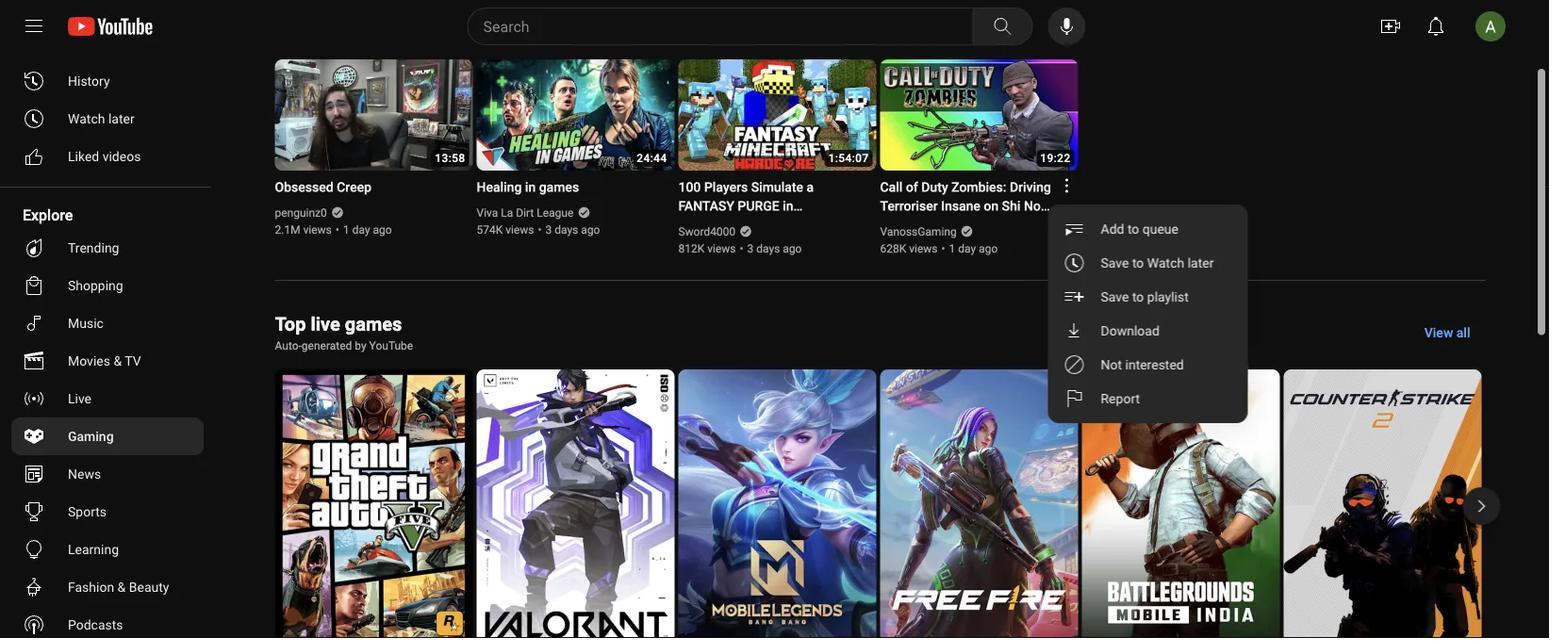 Task type: vqa. For each thing, say whether or not it's contained in the screenshot.
option
no



Task type: describe. For each thing, give the bounding box(es) containing it.
tv
[[125, 353, 141, 369]]

playlist
[[1148, 289, 1189, 305]]

19:22
[[1041, 152, 1071, 165]]

24 minutes, 44 seconds element
[[637, 152, 667, 165]]

sports
[[68, 504, 107, 520]]

save to playlist option
[[1048, 280, 1248, 314]]

obsessed creep link
[[275, 178, 450, 197]]

podcasts
[[68, 617, 123, 633]]

music
[[68, 316, 104, 331]]

19:22 link
[[881, 59, 1079, 173]]

ago for call of duty zombies: driving terroriser insane on shi no numa! (black ops version)
[[979, 242, 998, 256]]

fantasy
[[679, 199, 735, 214]]

& for tv
[[114, 353, 122, 369]]

24:44
[[637, 152, 667, 165]]

healing in games
[[477, 180, 579, 195]]

watch later
[[68, 111, 135, 126]]

save to playlist
[[1101, 289, 1189, 305]]

games for in
[[539, 180, 579, 195]]

insane
[[941, 199, 981, 214]]

not interested
[[1101, 357, 1185, 373]]

viva
[[477, 207, 498, 220]]

views for players
[[708, 242, 736, 256]]

100
[[679, 180, 701, 195]]

0 vertical spatial watch
[[68, 111, 105, 126]]

league
[[537, 207, 574, 220]]

call of duty zombies: driving terroriser insane on shi no numa! (black ops version)
[[881, 180, 1052, 233]]

you
[[23, 34, 48, 52]]

views for in
[[506, 224, 534, 237]]

ops
[[963, 217, 987, 233]]

3 days ago for 100 players simulate a fantasy purge in minecraft...
[[748, 242, 802, 256]]

add
[[1101, 221, 1125, 237]]

View all text field
[[1425, 325, 1471, 341]]

top
[[275, 313, 306, 335]]

fashion
[[68, 580, 114, 595]]

live
[[68, 391, 92, 407]]

628k views
[[881, 242, 938, 256]]

penguinz0 link
[[275, 205, 328, 222]]

24:44 link
[[477, 59, 675, 173]]

healing
[[477, 180, 522, 195]]

creep
[[337, 180, 372, 195]]

zombies:
[[952, 180, 1007, 195]]

version)
[[990, 217, 1040, 233]]

list box containing add to queue
[[1048, 205, 1248, 424]]

driving
[[1010, 180, 1052, 195]]

download option
[[1048, 314, 1248, 348]]

report option
[[1048, 382, 1248, 416]]

not interested option
[[1048, 348, 1248, 382]]

vanossgaming link
[[881, 224, 958, 241]]

liked
[[68, 149, 99, 164]]

19 minutes, 22 seconds element
[[1041, 152, 1071, 165]]

of
[[906, 180, 919, 195]]

1 for of
[[949, 242, 956, 256]]

save to watch later
[[1101, 255, 1214, 271]]

3 for games
[[546, 224, 552, 237]]

generated
[[302, 340, 352, 353]]

youtube
[[369, 340, 413, 353]]

healing in games link
[[477, 178, 652, 197]]

574k views
[[477, 224, 534, 237]]

queue
[[1143, 221, 1179, 237]]

vanossgaming
[[881, 225, 957, 239]]

1 day ago for of
[[949, 242, 998, 256]]

movies & tv
[[68, 353, 141, 369]]

13:58
[[435, 152, 466, 165]]

gaming
[[68, 429, 114, 444]]

auto-
[[275, 340, 302, 353]]

days for healing in games
[[555, 224, 579, 237]]

players
[[704, 180, 748, 195]]

liked videos
[[68, 149, 141, 164]]

ago for obsessed creep
[[373, 224, 392, 237]]

minecraft...
[[679, 217, 747, 233]]

watch inside option
[[1148, 255, 1185, 271]]

view all link
[[1410, 316, 1486, 350]]

ago for 100 players simulate a fantasy purge in minecraft...
[[783, 242, 802, 256]]

views for creep
[[303, 224, 332, 237]]

beauty
[[129, 580, 169, 595]]

movies
[[68, 353, 110, 369]]

history
[[68, 73, 110, 89]]

812k
[[679, 242, 705, 256]]

add to queue
[[1101, 221, 1179, 237]]

1:54:07 link
[[679, 59, 877, 173]]

not
[[1101, 357, 1123, 373]]

shi
[[1002, 199, 1021, 214]]

viva la dirt league link
[[477, 205, 575, 222]]

0 horizontal spatial later
[[108, 111, 135, 126]]

penguinz0
[[275, 207, 327, 220]]

add to queue option
[[1048, 212, 1248, 246]]



Task type: locate. For each thing, give the bounding box(es) containing it.
movies & tv link
[[11, 342, 204, 380], [11, 342, 204, 380]]

save for save to watch later
[[1101, 255, 1130, 271]]

report
[[1101, 391, 1140, 407]]

shopping
[[68, 278, 123, 293]]

games inside healing in games link
[[539, 180, 579, 195]]

to for watch
[[1133, 255, 1144, 271]]

0 horizontal spatial 1
[[343, 224, 350, 237]]

1 for creep
[[343, 224, 350, 237]]

views down penguinz0 link
[[303, 224, 332, 237]]

day for creep
[[352, 224, 370, 237]]

& for beauty
[[118, 580, 126, 595]]

later
[[108, 111, 135, 126], [1188, 255, 1214, 271]]

1 save from the top
[[1101, 255, 1130, 271]]

1 horizontal spatial watch
[[1148, 255, 1185, 271]]

in inside 100 players simulate a fantasy purge in minecraft...
[[783, 199, 794, 214]]

1 vertical spatial in
[[783, 199, 794, 214]]

812k views
[[679, 242, 736, 256]]

trending
[[68, 240, 119, 256]]

fashion & beauty link
[[11, 569, 204, 607], [11, 569, 204, 607]]

1:54:07
[[829, 152, 869, 165]]

1
[[343, 224, 350, 237], [949, 242, 956, 256]]

1 horizontal spatial in
[[783, 199, 794, 214]]

days
[[555, 224, 579, 237], [757, 242, 780, 256]]

3 days ago
[[546, 224, 600, 237], [748, 242, 802, 256]]

1 vertical spatial day
[[959, 242, 976, 256]]

gaming link
[[11, 418, 204, 456], [11, 418, 204, 456]]

views down dirt
[[506, 224, 534, 237]]

1 horizontal spatial 3
[[748, 242, 754, 256]]

download
[[1101, 323, 1160, 339]]

a
[[807, 180, 814, 195]]

games inside top live games auto-generated by youtube
[[345, 313, 402, 335]]

(black
[[923, 217, 960, 233]]

save to watch later option
[[1048, 246, 1248, 280]]

& left beauty
[[118, 580, 126, 595]]

save down add
[[1101, 255, 1130, 271]]

numa!
[[881, 217, 919, 233]]

la
[[501, 207, 513, 220]]

to right add
[[1128, 221, 1140, 237]]

1 right 2.1m views
[[343, 224, 350, 237]]

avatar image image
[[1476, 11, 1506, 42]]

day for of
[[959, 242, 976, 256]]

fashion & beauty
[[68, 580, 169, 595]]

1 vertical spatial 3
[[748, 242, 754, 256]]

in down the simulate
[[783, 199, 794, 214]]

view all
[[1425, 325, 1471, 341]]

games up by
[[345, 313, 402, 335]]

0 vertical spatial in
[[525, 180, 536, 195]]

2 save from the top
[[1101, 289, 1130, 305]]

in
[[525, 180, 536, 195], [783, 199, 794, 214]]

Search text field
[[483, 14, 969, 39]]

1 day ago for creep
[[343, 224, 392, 237]]

3
[[546, 224, 552, 237], [748, 242, 754, 256]]

1 day ago down ops
[[949, 242, 998, 256]]

2 vertical spatial to
[[1133, 289, 1144, 305]]

1 vertical spatial save
[[1101, 289, 1130, 305]]

1 horizontal spatial 3 days ago
[[748, 242, 802, 256]]

top live games auto-generated by youtube
[[275, 313, 413, 353]]

terroriser
[[881, 199, 938, 214]]

3 days ago down league
[[546, 224, 600, 237]]

viva la dirt league
[[477, 207, 574, 220]]

13 minutes, 58 seconds element
[[435, 152, 466, 165]]

1 day ago
[[343, 224, 392, 237], [949, 242, 998, 256]]

0 vertical spatial 1 day ago
[[343, 224, 392, 237]]

watch up "playlist"
[[1148, 255, 1185, 271]]

to
[[1128, 221, 1140, 237], [1133, 255, 1144, 271], [1133, 289, 1144, 305]]

ago down ops
[[979, 242, 998, 256]]

0 vertical spatial &
[[114, 353, 122, 369]]

0 vertical spatial day
[[352, 224, 370, 237]]

later inside save to watch later option
[[1188, 255, 1214, 271]]

views
[[303, 224, 332, 237], [506, 224, 534, 237], [708, 242, 736, 256], [910, 242, 938, 256]]

to down add to queue
[[1133, 255, 1144, 271]]

1 vertical spatial 1
[[949, 242, 956, 256]]

0 horizontal spatial day
[[352, 224, 370, 237]]

call of duty zombies: driving terroriser insane on shi no numa! (black ops version) link
[[881, 178, 1056, 233]]

3 down league
[[546, 224, 552, 237]]

1 horizontal spatial days
[[757, 242, 780, 256]]

list box
[[1048, 205, 1248, 424]]

1 vertical spatial days
[[757, 242, 780, 256]]

games
[[539, 180, 579, 195], [345, 313, 402, 335]]

1 vertical spatial 3 days ago
[[748, 242, 802, 256]]

1 hour, 54 minutes, 7 seconds element
[[829, 152, 869, 165]]

100 players simulate a fantasy purge in minecraft... link
[[679, 178, 854, 233]]

1 horizontal spatial 1 day ago
[[949, 242, 998, 256]]

news
[[68, 466, 101, 482]]

games for live
[[345, 313, 402, 335]]

save for save to playlist
[[1101, 289, 1130, 305]]

learning
[[68, 542, 119, 557]]

no
[[1024, 199, 1041, 214]]

2.1m
[[275, 224, 301, 237]]

100 players simulate a fantasy purge in minecraft...
[[679, 180, 814, 233]]

watch down history
[[68, 111, 105, 126]]

0 vertical spatial later
[[108, 111, 135, 126]]

0 horizontal spatial in
[[525, 180, 536, 195]]

3 days ago for healing in games
[[546, 224, 600, 237]]

628k
[[881, 242, 907, 256]]

to for queue
[[1128, 221, 1140, 237]]

ago down obsessed creep 'link' on the left of the page
[[373, 224, 392, 237]]

simulate
[[752, 180, 804, 195]]

1 horizontal spatial day
[[959, 242, 976, 256]]

1 horizontal spatial 1
[[949, 242, 956, 256]]

& left tv
[[114, 353, 122, 369]]

save up download
[[1101, 289, 1130, 305]]

day down obsessed creep 'link' on the left of the page
[[352, 224, 370, 237]]

0 vertical spatial 3 days ago
[[546, 224, 600, 237]]

learning link
[[11, 531, 204, 569], [11, 531, 204, 569]]

None search field
[[433, 8, 1037, 45]]

1 down (black
[[949, 242, 956, 256]]

obsessed creep
[[275, 180, 372, 195]]

views down vanossgaming link
[[910, 242, 938, 256]]

days down league
[[555, 224, 579, 237]]

games up league
[[539, 180, 579, 195]]

interested
[[1126, 357, 1185, 373]]

days for 100 players simulate a fantasy purge in minecraft...
[[757, 242, 780, 256]]

0 vertical spatial games
[[539, 180, 579, 195]]

explore
[[23, 206, 73, 224]]

on
[[984, 199, 999, 214]]

3 days ago down 100 players simulate a fantasy purge in minecraft... link
[[748, 242, 802, 256]]

0 horizontal spatial days
[[555, 224, 579, 237]]

1 horizontal spatial later
[[1188, 255, 1214, 271]]

ago down healing in games link at the left of page
[[581, 224, 600, 237]]

views down sword4000 link
[[708, 242, 736, 256]]

views for of
[[910, 242, 938, 256]]

ago for healing in games
[[581, 224, 600, 237]]

0 horizontal spatial 1 day ago
[[343, 224, 392, 237]]

to left "playlist"
[[1133, 289, 1144, 305]]

1 horizontal spatial games
[[539, 180, 579, 195]]

1 vertical spatial 1 day ago
[[949, 242, 998, 256]]

watch
[[68, 111, 105, 126], [1148, 255, 1185, 271]]

call
[[881, 180, 903, 195]]

days down 100 players simulate a fantasy purge in minecraft... link
[[757, 242, 780, 256]]

watch later link
[[11, 100, 204, 138], [11, 100, 204, 138]]

0 vertical spatial to
[[1128, 221, 1140, 237]]

live link
[[11, 380, 204, 418], [11, 380, 204, 418]]

shopping link
[[11, 267, 204, 305], [11, 267, 204, 305]]

videos
[[103, 149, 141, 164]]

duty
[[922, 180, 949, 195]]

1 vertical spatial &
[[118, 580, 126, 595]]

trending link
[[11, 229, 204, 267], [11, 229, 204, 267]]

podcasts link
[[11, 607, 204, 639], [11, 607, 204, 639]]

0 horizontal spatial 3 days ago
[[546, 224, 600, 237]]

574k
[[477, 224, 503, 237]]

ago down 100 players simulate a fantasy purge in minecraft... link
[[783, 242, 802, 256]]

save
[[1101, 255, 1130, 271], [1101, 289, 1130, 305]]

live
[[311, 313, 340, 335]]

13:58 link
[[275, 59, 473, 173]]

1 vertical spatial watch
[[1148, 255, 1185, 271]]

news link
[[11, 456, 204, 493], [11, 456, 204, 493]]

0 vertical spatial 3
[[546, 224, 552, 237]]

0 vertical spatial 1
[[343, 224, 350, 237]]

later up videos
[[108, 111, 135, 126]]

1 vertical spatial to
[[1133, 255, 1144, 271]]

3 down 100 players simulate a fantasy purge in minecraft...
[[748, 242, 754, 256]]

liked videos link
[[11, 138, 204, 175], [11, 138, 204, 175]]

view
[[1425, 325, 1454, 341]]

0 horizontal spatial 3
[[546, 224, 552, 237]]

day down ops
[[959, 242, 976, 256]]

1 vertical spatial later
[[1188, 255, 1214, 271]]

all
[[1457, 325, 1471, 341]]

later up "playlist"
[[1188, 255, 1214, 271]]

0 vertical spatial days
[[555, 224, 579, 237]]

0 horizontal spatial watch
[[68, 111, 105, 126]]

sword4000
[[679, 225, 736, 239]]

1 day ago down obsessed creep 'link' on the left of the page
[[343, 224, 392, 237]]

0 vertical spatial save
[[1101, 255, 1130, 271]]

0 horizontal spatial games
[[345, 313, 402, 335]]

by
[[355, 340, 367, 353]]

2.1m views
[[275, 224, 332, 237]]

you link
[[11, 25, 204, 62], [11, 25, 204, 62]]

1 vertical spatial games
[[345, 313, 402, 335]]

music link
[[11, 305, 204, 342], [11, 305, 204, 342]]

day
[[352, 224, 370, 237], [959, 242, 976, 256]]

in up the viva la dirt league link
[[525, 180, 536, 195]]

3 for simulate
[[748, 242, 754, 256]]

to for playlist
[[1133, 289, 1144, 305]]

dirt
[[516, 207, 534, 220]]

purge
[[738, 199, 780, 214]]



